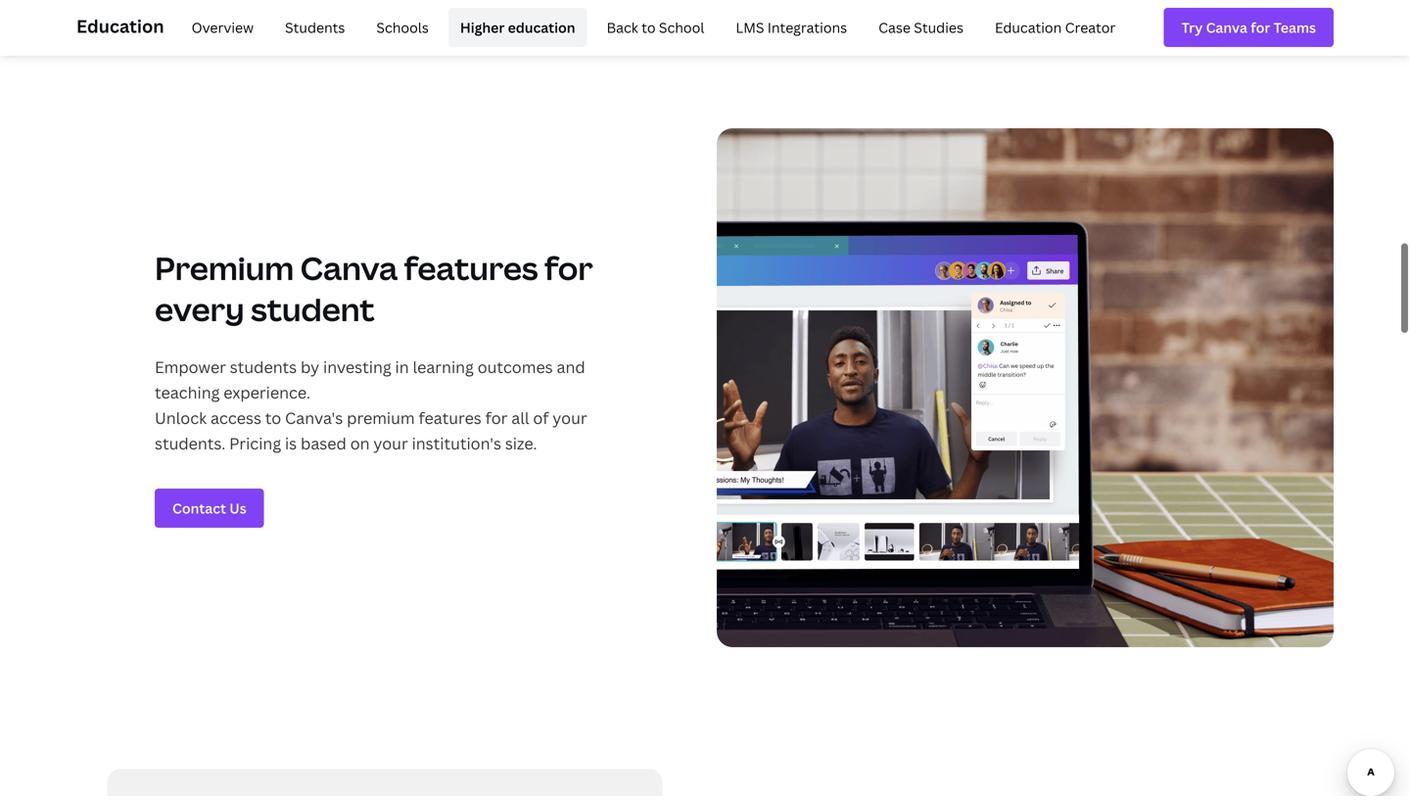 Task type: vqa. For each thing, say whether or not it's contained in the screenshot.
Green Fun Count to 100 Math Worksheet Set IMAGE
no



Task type: describe. For each thing, give the bounding box(es) containing it.
experience.
[[224, 382, 311, 403]]

creator
[[1065, 18, 1116, 37]]

education element
[[76, 0, 1334, 55]]

back to school link
[[595, 8, 716, 47]]

by
[[301, 357, 320, 378]]

for inside premium canva features for every student
[[545, 247, 593, 290]]

schools link
[[365, 8, 441, 47]]

unlock
[[155, 408, 207, 429]]

features inside premium canva features for every student
[[404, 247, 538, 290]]

education
[[508, 18, 576, 37]]

student
[[251, 288, 375, 331]]

empower students by investing in learning outcomes and teaching experience. unlock access to canva's premium features for all of your students. pricing is based on your institution's size.
[[155, 357, 587, 454]]

teaching
[[155, 382, 220, 403]]

students link
[[273, 8, 357, 47]]

canva's
[[285, 408, 343, 429]]

pricing
[[229, 433, 281, 454]]

lms integrations
[[736, 18, 848, 37]]

education for education
[[76, 14, 164, 38]]

education for education creator
[[995, 18, 1062, 37]]

all
[[512, 408, 529, 429]]

investing
[[323, 357, 391, 378]]

outcomes
[[478, 357, 553, 378]]

education creator link
[[983, 8, 1128, 47]]

case studies
[[879, 18, 964, 37]]

and
[[557, 357, 586, 378]]

back
[[607, 18, 638, 37]]

case studies link
[[867, 8, 976, 47]]

back to school
[[607, 18, 705, 37]]

overview link
[[180, 8, 266, 47]]

premium canva features for every student
[[155, 247, 593, 331]]

in
[[395, 357, 409, 378]]

learning
[[413, 357, 474, 378]]

based
[[301, 433, 347, 454]]

is
[[285, 433, 297, 454]]

higher
[[460, 18, 505, 37]]

lms
[[736, 18, 764, 37]]



Task type: locate. For each thing, give the bounding box(es) containing it.
education inside menu bar
[[995, 18, 1062, 37]]

integrations
[[768, 18, 848, 37]]

institution's
[[412, 433, 502, 454]]

your right of
[[553, 408, 587, 429]]

students.
[[155, 433, 226, 454]]

empower
[[155, 357, 226, 378]]

higher education link
[[448, 8, 587, 47]]

features inside empower students by investing in learning outcomes and teaching experience. unlock access to canva's premium features for all of your students. pricing is based on your institution's size.
[[419, 408, 482, 429]]

to
[[642, 18, 656, 37], [265, 408, 281, 429]]

every
[[155, 288, 245, 331]]

0 horizontal spatial education
[[76, 14, 164, 38]]

premium
[[155, 247, 294, 290]]

0 vertical spatial for
[[545, 247, 593, 290]]

features
[[404, 247, 538, 290], [419, 408, 482, 429]]

feedback process in canva image
[[717, 128, 1334, 648]]

size.
[[505, 433, 537, 454]]

1 vertical spatial to
[[265, 408, 281, 429]]

0 horizontal spatial to
[[265, 408, 281, 429]]

on
[[350, 433, 370, 454]]

higher education
[[460, 18, 576, 37]]

0 horizontal spatial for
[[486, 408, 508, 429]]

schools
[[377, 18, 429, 37]]

canva
[[300, 247, 398, 290]]

1 horizontal spatial your
[[553, 408, 587, 429]]

menu bar
[[172, 8, 1128, 47]]

school
[[659, 18, 705, 37]]

education creator
[[995, 18, 1116, 37]]

0 vertical spatial features
[[404, 247, 538, 290]]

0 vertical spatial to
[[642, 18, 656, 37]]

your down premium on the bottom left of the page
[[374, 433, 408, 454]]

studies
[[914, 18, 964, 37]]

for inside empower students by investing in learning outcomes and teaching experience. unlock access to canva's premium features for all of your students. pricing is based on your institution's size.
[[486, 408, 508, 429]]

education
[[76, 14, 164, 38], [995, 18, 1062, 37]]

menu bar containing overview
[[172, 8, 1128, 47]]

1 horizontal spatial to
[[642, 18, 656, 37]]

for
[[545, 247, 593, 290], [486, 408, 508, 429]]

your
[[553, 408, 587, 429], [374, 433, 408, 454]]

to inside empower students by investing in learning outcomes and teaching experience. unlock access to canva's premium features for all of your students. pricing is based on your institution's size.
[[265, 408, 281, 429]]

to right 'back'
[[642, 18, 656, 37]]

case
[[879, 18, 911, 37]]

1 vertical spatial features
[[419, 408, 482, 429]]

menu bar inside education element
[[172, 8, 1128, 47]]

premium
[[347, 408, 415, 429]]

to down the experience.
[[265, 408, 281, 429]]

students
[[285, 18, 345, 37]]

of
[[533, 408, 549, 429]]

0 vertical spatial your
[[553, 408, 587, 429]]

students
[[230, 357, 297, 378]]

access
[[211, 408, 261, 429]]

lms integrations link
[[724, 8, 859, 47]]

0 horizontal spatial your
[[374, 433, 408, 454]]

overview
[[192, 18, 254, 37]]

to inside menu bar
[[642, 18, 656, 37]]

1 vertical spatial your
[[374, 433, 408, 454]]

1 horizontal spatial for
[[545, 247, 593, 290]]

1 horizontal spatial education
[[995, 18, 1062, 37]]

1 vertical spatial for
[[486, 408, 508, 429]]



